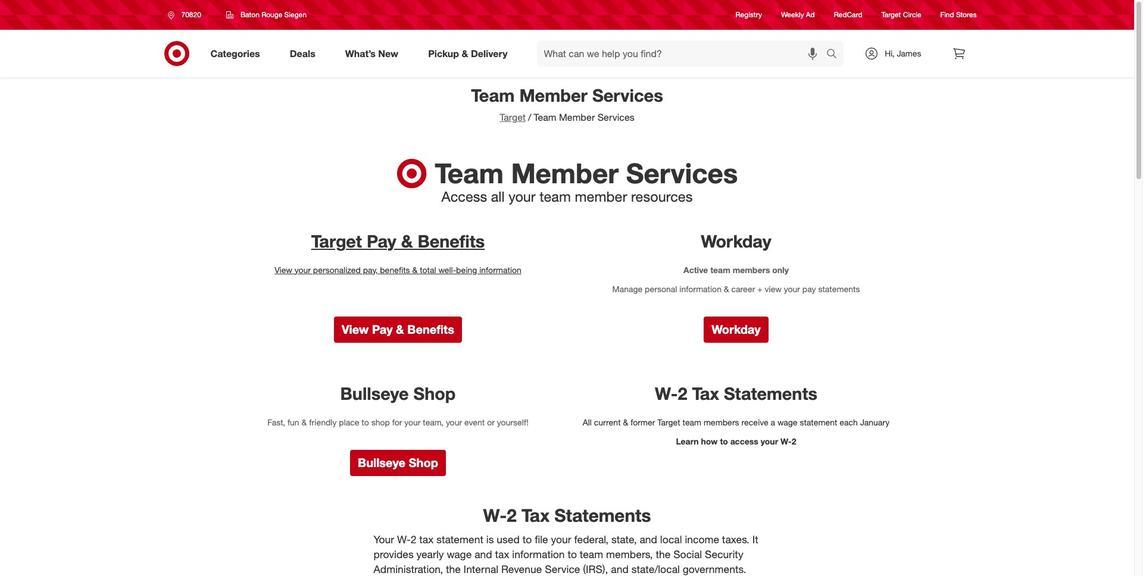 Task type: vqa. For each thing, say whether or not it's contained in the screenshot.
middle "Member"
yes



Task type: locate. For each thing, give the bounding box(es) containing it.
target pay & benefits
[[311, 231, 485, 252]]

1 horizontal spatial view
[[342, 322, 369, 337]]

your right all at the top of the page
[[509, 188, 536, 206]]

team right /
[[534, 111, 557, 123]]

statements up a at the right bottom of the page
[[725, 384, 818, 405]]

all
[[583, 418, 592, 428]]

wage up internal
[[447, 549, 472, 561]]

1 vertical spatial tax
[[522, 505, 550, 527]]

rouge
[[262, 10, 283, 19]]

manage personal information & career + view your pay statements
[[613, 284, 861, 294]]

members up career
[[733, 265, 771, 275]]

former
[[631, 418, 656, 428]]

bullseye shop down fast, fun & friendly place to shop for your team, your event or yourself!
[[358, 456, 438, 471]]

active team members only
[[684, 265, 789, 275]]

information right the being
[[480, 265, 522, 275]]

tax up file
[[522, 505, 550, 527]]

0 vertical spatial statement
[[800, 418, 838, 428]]

tax
[[420, 534, 434, 546], [495, 549, 510, 561]]

resources
[[632, 188, 693, 206]]

0 vertical spatial tax
[[420, 534, 434, 546]]

being
[[456, 265, 477, 275]]

your left event
[[446, 418, 462, 428]]

1 vertical spatial w-2 tax statements
[[484, 505, 651, 527]]

information down active
[[680, 284, 722, 294]]

1 vertical spatial statements
[[555, 505, 651, 527]]

members up how
[[704, 418, 740, 428]]

pay,
[[363, 265, 378, 275]]

or
[[487, 418, 495, 428]]

statements
[[725, 384, 818, 405], [555, 505, 651, 527]]

is
[[487, 534, 494, 546]]

and down members,
[[611, 564, 629, 576]]

james
[[898, 48, 922, 58]]

& inside view pay & benefits link
[[396, 322, 404, 337]]

1 horizontal spatial w-2 tax statements
[[655, 384, 818, 405]]

1 vertical spatial pay
[[372, 322, 393, 337]]

team up learn
[[683, 418, 702, 428]]

statement left is
[[437, 534, 484, 546]]

/
[[528, 111, 532, 123]]

0 horizontal spatial and
[[475, 549, 493, 561]]

workday up active team members only
[[701, 231, 772, 252]]

search
[[822, 49, 850, 61]]

target left /
[[500, 111, 526, 123]]

only
[[773, 265, 789, 275]]

well-
[[439, 265, 456, 275]]

categories
[[211, 47, 260, 59]]

view for view your personalized pay, benefits & total well-being information
[[275, 265, 292, 275]]

1 horizontal spatial tax
[[693, 384, 720, 405]]

1 vertical spatial workday
[[712, 322, 761, 337]]

target right former
[[658, 418, 681, 428]]

0 vertical spatial bullseye
[[341, 384, 409, 405]]

shop
[[372, 418, 390, 428]]

wage right a at the right bottom of the page
[[778, 418, 798, 428]]

it
[[753, 534, 759, 546]]

information
[[480, 265, 522, 275], [680, 284, 722, 294], [513, 549, 565, 561]]

team up target link
[[471, 85, 515, 106]]

0 vertical spatial and
[[640, 534, 658, 546]]

2 vertical spatial services
[[627, 157, 738, 190]]

(irs),
[[583, 564, 609, 576]]

each
[[840, 418, 858, 428]]

2 up provides
[[411, 534, 417, 546]]

70820
[[181, 10, 201, 19]]

0 vertical spatial view
[[275, 265, 292, 275]]

access
[[731, 437, 759, 447]]

2 right access
[[792, 437, 797, 447]]

all current & former target team members receive a wage statement each january
[[583, 418, 890, 428]]

information down file
[[513, 549, 565, 561]]

your
[[509, 188, 536, 206], [295, 265, 311, 275], [785, 284, 801, 294], [405, 418, 421, 428], [446, 418, 462, 428], [761, 437, 779, 447], [551, 534, 572, 546]]

wage
[[778, 418, 798, 428], [447, 549, 472, 561]]

and left "local"
[[640, 534, 658, 546]]

pickup
[[428, 47, 459, 59]]

0 vertical spatial pay
[[367, 231, 397, 252]]

find stores
[[941, 10, 977, 19]]

federal,
[[575, 534, 609, 546]]

0 vertical spatial benefits
[[418, 231, 485, 252]]

redcard link
[[835, 10, 863, 20]]

total
[[420, 265, 436, 275]]

statements up federal, at the right of the page
[[555, 505, 651, 527]]

your
[[374, 534, 394, 546]]

0 vertical spatial team
[[471, 85, 515, 106]]

team left member at top
[[540, 188, 571, 206]]

members,
[[607, 549, 653, 561]]

1 vertical spatial benefits
[[408, 322, 455, 337]]

1 vertical spatial view
[[342, 322, 369, 337]]

2 vertical spatial member
[[511, 157, 619, 190]]

target
[[882, 10, 902, 19], [500, 111, 526, 123], [311, 231, 362, 252], [658, 418, 681, 428]]

w-2 tax statements up all current & former target team members receive a wage statement each january at the right of page
[[655, 384, 818, 405]]

1 horizontal spatial statements
[[725, 384, 818, 405]]

0 horizontal spatial wage
[[447, 549, 472, 561]]

revenue
[[502, 564, 542, 576]]

bullseye shop up fast, fun & friendly place to shop for your team, your event or yourself!
[[341, 384, 456, 405]]

1 vertical spatial shop
[[409, 456, 438, 471]]

your down a at the right bottom of the page
[[761, 437, 779, 447]]

member
[[575, 188, 628, 206]]

your right file
[[551, 534, 572, 546]]

0 vertical spatial wage
[[778, 418, 798, 428]]

bullseye down shop
[[358, 456, 406, 471]]

and up internal
[[475, 549, 493, 561]]

1 vertical spatial wage
[[447, 549, 472, 561]]

internal
[[464, 564, 499, 576]]

0 horizontal spatial tax
[[420, 534, 434, 546]]

security
[[705, 549, 744, 561]]

deals
[[290, 47, 316, 59]]

1 vertical spatial statement
[[437, 534, 484, 546]]

career
[[732, 284, 756, 294]]

statement left each
[[800, 418, 838, 428]]

yearly
[[417, 549, 444, 561]]

the
[[656, 549, 671, 561], [446, 564, 461, 576]]

pay inside view pay & benefits link
[[372, 322, 393, 337]]

member
[[520, 85, 588, 106], [559, 111, 595, 123], [511, 157, 619, 190]]

services
[[593, 85, 664, 106], [598, 111, 635, 123], [627, 157, 738, 190]]

to
[[362, 418, 369, 428], [721, 437, 729, 447], [523, 534, 532, 546], [568, 549, 577, 561]]

bullseye
[[341, 384, 409, 405], [358, 456, 406, 471]]

pay for target
[[367, 231, 397, 252]]

w- up provides
[[397, 534, 411, 546]]

1 vertical spatial tax
[[495, 549, 510, 561]]

0 horizontal spatial tax
[[522, 505, 550, 527]]

target left circle
[[882, 10, 902, 19]]

1 vertical spatial the
[[446, 564, 461, 576]]

w-2 tax statements
[[655, 384, 818, 405], [484, 505, 651, 527]]

shop down team,
[[409, 456, 438, 471]]

your inside ◎ team member services access all your team member resources
[[509, 188, 536, 206]]

service
[[545, 564, 581, 576]]

income
[[685, 534, 720, 546]]

the left internal
[[446, 564, 461, 576]]

the up state/local at the right bottom of page
[[656, 549, 671, 561]]

2 vertical spatial information
[[513, 549, 565, 561]]

workday down manage personal information & career + view your pay statements
[[712, 322, 761, 337]]

tax up yearly
[[420, 534, 434, 546]]

tax up all current & former target team members receive a wage statement each january at the right of page
[[693, 384, 720, 405]]

0 horizontal spatial statement
[[437, 534, 484, 546]]

w-2 tax statements up federal, at the right of the page
[[484, 505, 651, 527]]

view
[[765, 284, 782, 294]]

team down federal, at the right of the page
[[580, 549, 604, 561]]

pickup & delivery
[[428, 47, 508, 59]]

target inside team member services target / team member services
[[500, 111, 526, 123]]

0 horizontal spatial view
[[275, 265, 292, 275]]

member inside ◎ team member services access all your team member resources
[[511, 157, 619, 190]]

bullseye up shop
[[341, 384, 409, 405]]

1 horizontal spatial and
[[611, 564, 629, 576]]

workday
[[701, 231, 772, 252], [712, 322, 761, 337]]

to up 'service' on the bottom of page
[[568, 549, 577, 561]]

0 vertical spatial statements
[[725, 384, 818, 405]]

view your personalized pay, benefits & total well-being information
[[275, 265, 522, 275]]

team
[[540, 188, 571, 206], [711, 265, 731, 275], [683, 418, 702, 428], [580, 549, 604, 561]]

team right ◎
[[435, 157, 504, 190]]

shop up team,
[[414, 384, 456, 405]]

tax down used
[[495, 549, 510, 561]]

access
[[442, 188, 487, 206]]

benefits
[[418, 231, 485, 252], [408, 322, 455, 337]]

personal
[[645, 284, 678, 294]]

how
[[702, 437, 718, 447]]

2 vertical spatial and
[[611, 564, 629, 576]]

2 vertical spatial team
[[435, 157, 504, 190]]

target circle link
[[882, 10, 922, 20]]

1 horizontal spatial wage
[[778, 418, 798, 428]]

registry
[[736, 10, 763, 19]]

0 vertical spatial tax
[[693, 384, 720, 405]]

tax
[[693, 384, 720, 405], [522, 505, 550, 527]]

w- up is
[[484, 505, 507, 527]]

1 horizontal spatial the
[[656, 549, 671, 561]]

fun
[[288, 418, 299, 428]]

1 vertical spatial and
[[475, 549, 493, 561]]

wage inside your w-2 tax statement is used to file your federal, state, and local income taxes. it provides yearly wage and tax information to team members, the social security administration, the internal revenue service (irs), and state/local government
[[447, 549, 472, 561]]



Task type: describe. For each thing, give the bounding box(es) containing it.
0 vertical spatial information
[[480, 265, 522, 275]]

a
[[771, 418, 776, 428]]

1 horizontal spatial tax
[[495, 549, 510, 561]]

event
[[465, 418, 485, 428]]

baton rouge siegen button
[[219, 4, 315, 26]]

2 up learn
[[678, 384, 688, 405]]

services inside ◎ team member services access all your team member resources
[[627, 157, 738, 190]]

benefits for view pay & benefits
[[408, 322, 455, 337]]

baton rouge siegen
[[241, 10, 307, 19]]

pay for view
[[372, 322, 393, 337]]

learn
[[677, 437, 699, 447]]

team,
[[423, 418, 444, 428]]

social
[[674, 549, 703, 561]]

fast, fun & friendly place to shop for your team, your event or yourself!
[[268, 418, 529, 428]]

new
[[379, 47, 399, 59]]

weekly ad
[[782, 10, 815, 19]]

information inside your w-2 tax statement is used to file your federal, state, and local income taxes. it provides yearly wage and tax information to team members, the social security administration, the internal revenue service (irs), and state/local government
[[513, 549, 565, 561]]

your inside your w-2 tax statement is used to file your federal, state, and local income taxes. it provides yearly wage and tax information to team members, the social security administration, the internal revenue service (irs), and state/local government
[[551, 534, 572, 546]]

& inside pickup & delivery link
[[462, 47, 469, 59]]

0 horizontal spatial the
[[446, 564, 461, 576]]

categories link
[[200, 41, 275, 67]]

administration,
[[374, 564, 443, 576]]

circle
[[904, 10, 922, 19]]

target link
[[500, 111, 526, 123]]

0 vertical spatial w-2 tax statements
[[655, 384, 818, 405]]

redcard
[[835, 10, 863, 19]]

benefits for target pay & benefits
[[418, 231, 485, 252]]

what's new link
[[335, 41, 414, 67]]

team member services target / team member services
[[471, 85, 664, 123]]

statements
[[819, 284, 861, 294]]

hi,
[[886, 48, 895, 58]]

find stores link
[[941, 10, 977, 20]]

delivery
[[471, 47, 508, 59]]

70820 button
[[160, 4, 214, 26]]

1 vertical spatial member
[[559, 111, 595, 123]]

1 vertical spatial members
[[704, 418, 740, 428]]

view for view pay & benefits
[[342, 322, 369, 337]]

target up personalized
[[311, 231, 362, 252]]

team right active
[[711, 265, 731, 275]]

0 vertical spatial bullseye shop
[[341, 384, 456, 405]]

team inside your w-2 tax statement is used to file your federal, state, and local income taxes. it provides yearly wage and tax information to team members, the social security administration, the internal revenue service (irs), and state/local government
[[580, 549, 604, 561]]

baton
[[241, 10, 260, 19]]

1 horizontal spatial statement
[[800, 418, 838, 428]]

0 vertical spatial members
[[733, 265, 771, 275]]

2 horizontal spatial and
[[640, 534, 658, 546]]

friendly
[[309, 418, 337, 428]]

to left file
[[523, 534, 532, 546]]

your right for
[[405, 418, 421, 428]]

stores
[[957, 10, 977, 19]]

workday inside workday link
[[712, 322, 761, 337]]

0 vertical spatial the
[[656, 549, 671, 561]]

w- inside your w-2 tax statement is used to file your federal, state, and local income taxes. it provides yearly wage and tax information to team members, the social security administration, the internal revenue service (irs), and state/local government
[[397, 534, 411, 546]]

active
[[684, 265, 709, 275]]

what's
[[345, 47, 376, 59]]

workday link
[[704, 317, 769, 343]]

pay
[[803, 284, 817, 294]]

1 vertical spatial bullseye
[[358, 456, 406, 471]]

file
[[535, 534, 549, 546]]

1 vertical spatial bullseye shop
[[358, 456, 438, 471]]

local
[[661, 534, 683, 546]]

used
[[497, 534, 520, 546]]

0 horizontal spatial w-2 tax statements
[[484, 505, 651, 527]]

your left pay
[[785, 284, 801, 294]]

weekly ad link
[[782, 10, 815, 20]]

1 vertical spatial services
[[598, 111, 635, 123]]

ad
[[807, 10, 815, 19]]

benefits
[[380, 265, 410, 275]]

yourself!
[[497, 418, 529, 428]]

for
[[392, 418, 402, 428]]

pickup & delivery link
[[418, 41, 523, 67]]

hi, james
[[886, 48, 922, 58]]

2 up used
[[507, 505, 517, 527]]

0 vertical spatial workday
[[701, 231, 772, 252]]

what's new
[[345, 47, 399, 59]]

0 vertical spatial shop
[[414, 384, 456, 405]]

+
[[758, 284, 763, 294]]

manage
[[613, 284, 643, 294]]

all
[[491, 188, 505, 206]]

fast,
[[268, 418, 285, 428]]

w- up former
[[655, 384, 678, 405]]

to left shop
[[362, 418, 369, 428]]

weekly
[[782, 10, 805, 19]]

view pay & benefits
[[342, 322, 455, 337]]

provides
[[374, 549, 414, 561]]

state,
[[612, 534, 637, 546]]

2 inside your w-2 tax statement is used to file your federal, state, and local income taxes. it provides yearly wage and tax information to team members, the social security administration, the internal revenue service (irs), and state/local government
[[411, 534, 417, 546]]

target circle
[[882, 10, 922, 19]]

state/local
[[632, 564, 680, 576]]

team inside ◎ team member services access all your team member resources
[[540, 188, 571, 206]]

current
[[594, 418, 621, 428]]

place
[[339, 418, 360, 428]]

0 horizontal spatial statements
[[555, 505, 651, 527]]

search button
[[822, 41, 850, 69]]

1 vertical spatial information
[[680, 284, 722, 294]]

taxes.
[[723, 534, 750, 546]]

0 vertical spatial services
[[593, 85, 664, 106]]

◎ team member services access all your team member resources
[[397, 157, 738, 206]]

find
[[941, 10, 955, 19]]

view pay & benefits link
[[334, 317, 462, 343]]

registry link
[[736, 10, 763, 20]]

w- right access
[[781, 437, 792, 447]]

to right how
[[721, 437, 729, 447]]

your left personalized
[[295, 265, 311, 275]]

personalized
[[313, 265, 361, 275]]

What can we help you find? suggestions appear below search field
[[537, 41, 830, 67]]

0 vertical spatial member
[[520, 85, 588, 106]]

team inside ◎ team member services access all your team member resources
[[435, 157, 504, 190]]

1 vertical spatial team
[[534, 111, 557, 123]]

◎
[[397, 157, 427, 190]]

learn how to access your w-2
[[677, 437, 797, 447]]

january
[[861, 418, 890, 428]]

statement inside your w-2 tax statement is used to file your federal, state, and local income taxes. it provides yearly wage and tax information to team members, the social security administration, the internal revenue service (irs), and state/local government
[[437, 534, 484, 546]]

siegen
[[285, 10, 307, 19]]



